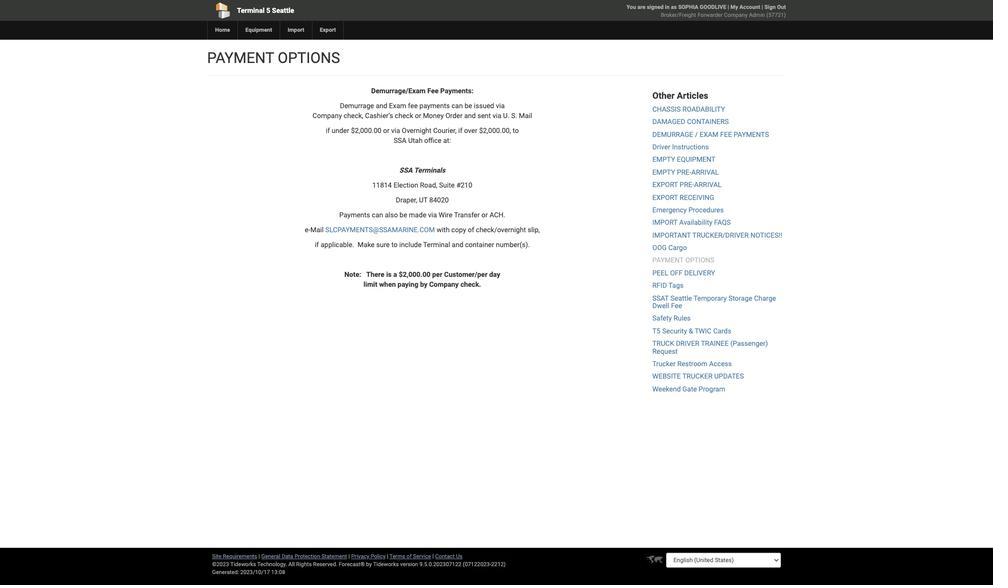 Task type: vqa. For each thing, say whether or not it's contained in the screenshot.
owner inside the driver will insert the card into the reader and follow on-screen prompts for the card owner fingerprint verification. the reader will capture an image of the driver for facial recognition purposes for future visits. the initial read/visit will take approximately 10-15 seconds.
no



Task type: describe. For each thing, give the bounding box(es) containing it.
2 export from the top
[[652, 194, 678, 201]]

emergency
[[652, 206, 687, 214]]

truck driver trainee (passenger) request link
[[652, 340, 768, 355]]

protection
[[295, 554, 320, 560]]

delivery
[[684, 269, 715, 277]]

notices!!
[[750, 231, 782, 239]]

trucker/driver
[[692, 231, 749, 239]]

issued
[[474, 102, 494, 110]]

0 horizontal spatial seattle
[[272, 6, 294, 14]]

other
[[652, 90, 675, 101]]

11814
[[372, 181, 392, 189]]

temporary
[[694, 294, 727, 302]]

0 vertical spatial terminal
[[237, 6, 265, 14]]

home link
[[207, 21, 237, 40]]

84020
[[429, 196, 449, 204]]

fee
[[720, 130, 732, 138]]

website
[[652, 373, 681, 381]]

site requirements | general data protection statement | privacy policy | terms of service | contact us ©2023 tideworks technology. all rights reserved. forecast® by tideworks version 9.5.0.202307122 (07122023-2212) generated: 2023/10/17 13:08
[[212, 554, 506, 576]]

peel off delivery link
[[652, 269, 715, 277]]

mail inside demurrage and exam fee payments can be issued via company check, cashier's check or money order and sent via u. s. mail
[[519, 112, 532, 120]]

version
[[400, 562, 418, 568]]

made
[[409, 211, 426, 219]]

utah
[[408, 137, 423, 145]]

empty equipment link
[[652, 156, 715, 164]]

in
[[665, 4, 670, 10]]

| left general
[[259, 554, 260, 560]]

include
[[399, 241, 422, 249]]

container
[[465, 241, 494, 249]]

1 vertical spatial be
[[400, 211, 407, 219]]

truck
[[652, 340, 674, 348]]

ssat
[[652, 294, 669, 302]]

terms of service link
[[389, 554, 431, 560]]

empty pre-arrival link
[[652, 168, 719, 176]]

can inside demurrage and exam fee payments can be issued via company check, cashier's check or money order and sent via u. s. mail
[[452, 102, 463, 110]]

seattle inside other articles chassis roadability damaged containers demurrage / exam fee payments driver instructions empty equipment empty pre-arrival export pre-arrival export receiving emergency procedures import availability faqs important trucker/driver notices!! oog cargo payment options peel off delivery rfid tags ssat seattle temporary storage charge dwell fee safety rules t5 security & twic cards truck driver trainee (passenger) request trucker restroom access website trucker updates weekend gate program
[[670, 294, 692, 302]]

my
[[730, 4, 738, 10]]

1 vertical spatial pre-
[[680, 181, 694, 189]]

(57721)
[[766, 12, 786, 18]]

over
[[464, 127, 477, 135]]

updates
[[714, 373, 744, 381]]

paying
[[398, 281, 418, 289]]

demurrage
[[652, 130, 693, 138]]

1 empty from the top
[[652, 156, 675, 164]]

ach.
[[490, 211, 505, 219]]

exam
[[389, 102, 406, 110]]

instructions
[[672, 143, 709, 151]]

e-
[[305, 226, 310, 234]]

check/overnight
[[476, 226, 526, 234]]

security
[[662, 327, 687, 335]]

oog
[[652, 244, 667, 252]]

contact
[[435, 554, 455, 560]]

containers
[[687, 118, 729, 126]]

my account link
[[730, 4, 760, 10]]

at:
[[443, 137, 451, 145]]

terminal 5 seattle link
[[207, 0, 440, 21]]

by inside note:   there is a $2,000.00 per customer/per day limit when paying by company check.
[[420, 281, 427, 289]]

sign
[[764, 4, 776, 10]]

2 horizontal spatial or
[[481, 211, 488, 219]]

cards
[[713, 327, 731, 335]]

number(s).
[[496, 241, 530, 249]]

slip,
[[528, 226, 540, 234]]

service
[[413, 554, 431, 560]]

payments
[[339, 211, 370, 219]]

draper, ut 84020
[[396, 196, 449, 204]]

if for if applicable.  make sure to include terminal and container number(s).
[[315, 241, 319, 249]]

2023/10/17
[[240, 570, 270, 576]]

2 horizontal spatial if
[[458, 127, 462, 135]]

statement
[[321, 554, 347, 560]]

import
[[288, 27, 304, 33]]

t5
[[652, 327, 660, 335]]

damaged
[[652, 118, 685, 126]]

or inside demurrage and exam fee payments can be issued via company check, cashier's check or money order and sent via u. s. mail
[[415, 112, 421, 120]]

privacy
[[351, 554, 369, 560]]

per
[[432, 271, 442, 279]]

1 export from the top
[[652, 181, 678, 189]]

| up tideworks
[[387, 554, 388, 560]]

election
[[394, 181, 418, 189]]

demurrage / exam fee payments link
[[652, 130, 769, 138]]

payment options
[[207, 49, 340, 67]]

of inside site requirements | general data protection statement | privacy policy | terms of service | contact us ©2023 tideworks technology. all rights reserved. forecast® by tideworks version 9.5.0.202307122 (07122023-2212) generated: 2023/10/17 13:08
[[406, 554, 412, 560]]

1 vertical spatial arrival
[[694, 181, 722, 189]]

trucker
[[652, 360, 676, 368]]

via left u.
[[493, 112, 501, 120]]

via left the wire
[[428, 211, 437, 219]]

ut
[[419, 196, 428, 204]]

tags
[[669, 282, 684, 290]]

if under $2,000.00 or via overnight courier, if over $2,000.00, to ssa utah office at:
[[326, 127, 519, 145]]

money
[[423, 112, 444, 120]]

peel
[[652, 269, 668, 277]]

0 vertical spatial payment
[[207, 49, 274, 67]]

dwell
[[652, 302, 669, 310]]

| left my
[[728, 4, 729, 10]]

company inside demurrage and exam fee payments can be issued via company check, cashier's check or money order and sent via u. s. mail
[[312, 112, 342, 120]]

office
[[424, 137, 441, 145]]

0 horizontal spatial options
[[278, 49, 340, 67]]

t5 security & twic cards link
[[652, 327, 731, 335]]

transfer
[[454, 211, 480, 219]]

site
[[212, 554, 222, 560]]

charge
[[754, 294, 776, 302]]

$2,000.00 inside if under $2,000.00 or via overnight courier, if over $2,000.00, to ssa utah office at:
[[351, 127, 381, 135]]

company inside you are signed in as sophia goodlive | my account | sign out broker/freight forwarder company admin (57721)
[[724, 12, 748, 18]]

data
[[282, 554, 293, 560]]



Task type: locate. For each thing, give the bounding box(es) containing it.
u.
[[503, 112, 509, 120]]

roadability
[[682, 105, 725, 113]]

arrival down equipment
[[691, 168, 719, 176]]

and up cashier's
[[376, 102, 387, 110]]

0 horizontal spatial or
[[383, 127, 390, 135]]

2212)
[[491, 562, 506, 568]]

0 horizontal spatial terminal
[[237, 6, 265, 14]]

1 vertical spatial and
[[464, 112, 476, 120]]

0 vertical spatial options
[[278, 49, 340, 67]]

1 horizontal spatial of
[[468, 226, 474, 234]]

$2,000.00 inside note:   there is a $2,000.00 per customer/per day limit when paying by company check.
[[399, 271, 430, 279]]

road,
[[420, 181, 437, 189]]

ssat seattle temporary storage charge dwell fee link
[[652, 294, 776, 310]]

import availability faqs link
[[652, 219, 731, 227]]

sophia
[[678, 4, 698, 10]]

1 horizontal spatial options
[[685, 257, 714, 265]]

as
[[671, 4, 677, 10]]

trucker
[[682, 373, 712, 381]]

0 vertical spatial company
[[724, 12, 748, 18]]

1 horizontal spatial if
[[326, 127, 330, 135]]

2 vertical spatial and
[[452, 241, 463, 249]]

important trucker/driver notices!! link
[[652, 231, 782, 239]]

1 vertical spatial seattle
[[670, 294, 692, 302]]

wire
[[439, 211, 452, 219]]

other articles chassis roadability damaged containers demurrage / exam fee payments driver instructions empty equipment empty pre-arrival export pre-arrival export receiving emergency procedures import availability faqs important trucker/driver notices!! oog cargo payment options peel off delivery rfid tags ssat seattle temporary storage charge dwell fee safety rules t5 security & twic cards truck driver trainee (passenger) request trucker restroom access website trucker updates weekend gate program
[[652, 90, 782, 393]]

2 horizontal spatial company
[[724, 12, 748, 18]]

check,
[[344, 112, 363, 120]]

of right copy
[[468, 226, 474, 234]]

note:   there is a $2,000.00 per customer/per day limit when paying by company check.
[[344, 271, 500, 289]]

and down copy
[[452, 241, 463, 249]]

terminal 5 seattle
[[237, 6, 294, 14]]

ssa
[[394, 137, 406, 145], [399, 166, 413, 174]]

can left also
[[372, 211, 383, 219]]

company down per
[[429, 281, 459, 289]]

company
[[724, 12, 748, 18], [312, 112, 342, 120], [429, 281, 459, 289]]

or inside if under $2,000.00 or via overnight courier, if over $2,000.00, to ssa utah office at:
[[383, 127, 390, 135]]

0 vertical spatial empty
[[652, 156, 675, 164]]

by
[[420, 281, 427, 289], [366, 562, 372, 568]]

0 vertical spatial mail
[[519, 112, 532, 120]]

out
[[777, 4, 786, 10]]

import link
[[280, 21, 312, 40]]

1 vertical spatial by
[[366, 562, 372, 568]]

©2023 tideworks
[[212, 562, 256, 568]]

0 horizontal spatial to
[[391, 241, 398, 249]]

you are signed in as sophia goodlive | my account | sign out broker/freight forwarder company admin (57721)
[[627, 4, 786, 18]]

1 horizontal spatial company
[[429, 281, 459, 289]]

company up the under
[[312, 112, 342, 120]]

1 horizontal spatial or
[[415, 112, 421, 120]]

1 vertical spatial can
[[372, 211, 383, 219]]

ssa left utah
[[394, 137, 406, 145]]

options inside other articles chassis roadability damaged containers demurrage / exam fee payments driver instructions empty equipment empty pre-arrival export pre-arrival export receiving emergency procedures import availability faqs important trucker/driver notices!! oog cargo payment options peel off delivery rfid tags ssat seattle temporary storage charge dwell fee safety rules t5 security & twic cards truck driver trainee (passenger) request trucker restroom access website trucker updates weekend gate program
[[685, 257, 714, 265]]

cargo
[[668, 244, 687, 252]]

seattle down tags
[[670, 294, 692, 302]]

goodlive
[[700, 4, 726, 10]]

day
[[489, 271, 500, 279]]

via inside if under $2,000.00 or via overnight courier, if over $2,000.00, to ssa utah office at:
[[391, 127, 400, 135]]

forwarder
[[698, 12, 723, 18]]

or
[[415, 112, 421, 120], [383, 127, 390, 135], [481, 211, 488, 219]]

0 vertical spatial to
[[513, 127, 519, 135]]

0 vertical spatial or
[[415, 112, 421, 120]]

ssa inside if under $2,000.00 or via overnight courier, if over $2,000.00, to ssa utah office at:
[[394, 137, 406, 145]]

0 vertical spatial can
[[452, 102, 463, 110]]

by right paying
[[420, 281, 427, 289]]

$2,000.00
[[351, 127, 381, 135], [399, 271, 430, 279]]

forecast®
[[339, 562, 365, 568]]

1 horizontal spatial to
[[513, 127, 519, 135]]

limit
[[364, 281, 377, 289]]

availability
[[679, 219, 712, 227]]

via
[[496, 102, 505, 110], [493, 112, 501, 120], [391, 127, 400, 135], [428, 211, 437, 219]]

seattle right 5
[[272, 6, 294, 14]]

by down privacy policy link on the bottom left of the page
[[366, 562, 372, 568]]

be inside demurrage and exam fee payments can be issued via company check, cashier's check or money order and sent via u. s. mail
[[465, 102, 472, 110]]

0 vertical spatial export
[[652, 181, 678, 189]]

1 vertical spatial options
[[685, 257, 714, 265]]

or down fee
[[415, 112, 421, 120]]

&
[[689, 327, 693, 335]]

procedures
[[688, 206, 724, 214]]

1 vertical spatial of
[[406, 554, 412, 560]]

and left sent
[[464, 112, 476, 120]]

you
[[627, 4, 636, 10]]

faqs
[[714, 219, 731, 227]]

terminal down with
[[423, 241, 450, 249]]

1 horizontal spatial $2,000.00
[[399, 271, 430, 279]]

payments
[[419, 102, 450, 110]]

be left issued
[[465, 102, 472, 110]]

receiving
[[680, 194, 714, 201]]

| up forecast® at the bottom of page
[[348, 554, 350, 560]]

2 horizontal spatial and
[[464, 112, 476, 120]]

by inside site requirements | general data protection statement | privacy policy | terms of service | contact us ©2023 tideworks technology. all rights reserved. forecast® by tideworks version 9.5.0.202307122 (07122023-2212) generated: 2023/10/17 13:08
[[366, 562, 372, 568]]

1 horizontal spatial fee
[[671, 302, 682, 310]]

0 vertical spatial $2,000.00
[[351, 127, 381, 135]]

1 vertical spatial export
[[652, 194, 678, 201]]

|
[[728, 4, 729, 10], [762, 4, 763, 10], [259, 554, 260, 560], [348, 554, 350, 560], [387, 554, 388, 560], [432, 554, 434, 560]]

0 vertical spatial arrival
[[691, 168, 719, 176]]

0 horizontal spatial if
[[315, 241, 319, 249]]

0 vertical spatial fee
[[427, 87, 439, 95]]

| up "9.5.0.202307122"
[[432, 554, 434, 560]]

company down my
[[724, 12, 748, 18]]

empty down empty equipment link
[[652, 168, 675, 176]]

1 vertical spatial or
[[383, 127, 390, 135]]

sent
[[477, 112, 491, 120]]

oog cargo link
[[652, 244, 687, 252]]

1 horizontal spatial be
[[465, 102, 472, 110]]

1 vertical spatial company
[[312, 112, 342, 120]]

$2,000.00 down check,
[[351, 127, 381, 135]]

empty down the driver
[[652, 156, 675, 164]]

storage
[[728, 294, 752, 302]]

1 horizontal spatial by
[[420, 281, 427, 289]]

twic
[[695, 327, 711, 335]]

chassis roadability link
[[652, 105, 725, 113]]

0 horizontal spatial by
[[366, 562, 372, 568]]

privacy policy link
[[351, 554, 385, 560]]

us
[[456, 554, 462, 560]]

0 vertical spatial be
[[465, 102, 472, 110]]

arrival up receiving
[[694, 181, 722, 189]]

can up order
[[452, 102, 463, 110]]

gate
[[682, 385, 697, 393]]

fee up payments
[[427, 87, 439, 95]]

courier,
[[433, 127, 457, 135]]

request
[[652, 348, 678, 355]]

site requirements link
[[212, 554, 257, 560]]

demurrage
[[340, 102, 374, 110]]

0 horizontal spatial company
[[312, 112, 342, 120]]

to inside if under $2,000.00 or via overnight courier, if over $2,000.00, to ssa utah office at:
[[513, 127, 519, 135]]

customer/per
[[444, 271, 487, 279]]

or left ach.
[[481, 211, 488, 219]]

0 horizontal spatial can
[[372, 211, 383, 219]]

1 horizontal spatial mail
[[519, 112, 532, 120]]

technology.
[[257, 562, 287, 568]]

a
[[393, 271, 397, 279]]

0 vertical spatial and
[[376, 102, 387, 110]]

payment down oog cargo link
[[652, 257, 684, 265]]

under
[[332, 127, 349, 135]]

general
[[261, 554, 280, 560]]

check.
[[460, 281, 481, 289]]

fee inside other articles chassis roadability damaged containers demurrage / exam fee payments driver instructions empty equipment empty pre-arrival export pre-arrival export receiving emergency procedures import availability faqs important trucker/driver notices!! oog cargo payment options peel off delivery rfid tags ssat seattle temporary storage charge dwell fee safety rules t5 security & twic cards truck driver trainee (passenger) request trucker restroom access website trucker updates weekend gate program
[[671, 302, 682, 310]]

pre- down empty equipment link
[[677, 168, 691, 176]]

overnight
[[402, 127, 431, 135]]

0 vertical spatial seattle
[[272, 6, 294, 14]]

if left the over
[[458, 127, 462, 135]]

demurrage/exam
[[371, 87, 426, 95]]

1 horizontal spatial can
[[452, 102, 463, 110]]

if left make
[[315, 241, 319, 249]]

0 vertical spatial pre-
[[677, 168, 691, 176]]

via up u.
[[496, 102, 505, 110]]

1 vertical spatial empty
[[652, 168, 675, 176]]

if applicable.  make sure to include terminal and container number(s).
[[315, 241, 530, 249]]

1 vertical spatial payment
[[652, 257, 684, 265]]

to down s.
[[513, 127, 519, 135]]

empty
[[652, 156, 675, 164], [652, 168, 675, 176]]

ssa up election
[[399, 166, 413, 174]]

if left the under
[[326, 127, 330, 135]]

via down the "check"
[[391, 127, 400, 135]]

of
[[468, 226, 474, 234], [406, 554, 412, 560]]

if
[[326, 127, 330, 135], [458, 127, 462, 135], [315, 241, 319, 249]]

1 vertical spatial terminal
[[423, 241, 450, 249]]

0 horizontal spatial of
[[406, 554, 412, 560]]

fee
[[408, 102, 418, 110]]

terms
[[389, 554, 405, 560]]

0 horizontal spatial payment
[[207, 49, 274, 67]]

to right sure
[[391, 241, 398, 249]]

0 horizontal spatial $2,000.00
[[351, 127, 381, 135]]

1 horizontal spatial terminal
[[423, 241, 450, 249]]

| left sign
[[762, 4, 763, 10]]

0 horizontal spatial be
[[400, 211, 407, 219]]

0 vertical spatial of
[[468, 226, 474, 234]]

terminal left 5
[[237, 6, 265, 14]]

options up delivery
[[685, 257, 714, 265]]

2 vertical spatial company
[[429, 281, 459, 289]]

payment inside other articles chassis roadability damaged containers demurrage / exam fee payments driver instructions empty equipment empty pre-arrival export pre-arrival export receiving emergency procedures import availability faqs important trucker/driver notices!! oog cargo payment options peel off delivery rfid tags ssat seattle temporary storage charge dwell fee safety rules t5 security & twic cards truck driver trainee (passenger) request trucker restroom access website trucker updates weekend gate program
[[652, 257, 684, 265]]

1 horizontal spatial payment
[[652, 257, 684, 265]]

export up export receiving link
[[652, 181, 678, 189]]

payment down equipment "link"
[[207, 49, 274, 67]]

or down cashier's
[[383, 127, 390, 135]]

2 vertical spatial or
[[481, 211, 488, 219]]

0 horizontal spatial and
[[376, 102, 387, 110]]

be
[[465, 102, 472, 110], [400, 211, 407, 219]]

cashier's
[[365, 112, 393, 120]]

2 empty from the top
[[652, 168, 675, 176]]

1 horizontal spatial and
[[452, 241, 463, 249]]

if for if under $2,000.00 or via overnight courier, if over $2,000.00, to ssa utah office at:
[[326, 127, 330, 135]]

demurrage and exam fee payments can be issued via company check, cashier's check or money order and sent via u. s. mail
[[312, 102, 532, 120]]

slcpayments@ssamarine.com
[[325, 226, 435, 234]]

$2,000.00 up paying
[[399, 271, 430, 279]]

options down import link in the left top of the page
[[278, 49, 340, 67]]

9.5.0.202307122
[[420, 562, 461, 568]]

1 vertical spatial to
[[391, 241, 398, 249]]

fee up safety rules "link"
[[671, 302, 682, 310]]

pre- down empty pre-arrival link
[[680, 181, 694, 189]]

make
[[358, 241, 375, 249]]

1 horizontal spatial seattle
[[670, 294, 692, 302]]

important
[[652, 231, 691, 239]]

0 horizontal spatial fee
[[427, 87, 439, 95]]

demurrage/exam fee payments:
[[371, 87, 473, 95]]

terminals
[[414, 166, 445, 174]]

0 vertical spatial by
[[420, 281, 427, 289]]

1 vertical spatial ssa
[[399, 166, 413, 174]]

driver instructions link
[[652, 143, 709, 151]]

1 vertical spatial mail
[[310, 226, 324, 234]]

requirements
[[223, 554, 257, 560]]

company inside note:   there is a $2,000.00 per customer/per day limit when paying by company check.
[[429, 281, 459, 289]]

export up "emergency"
[[652, 194, 678, 201]]

1 vertical spatial fee
[[671, 302, 682, 310]]

of up version
[[406, 554, 412, 560]]

0 horizontal spatial mail
[[310, 226, 324, 234]]

signed
[[647, 4, 664, 10]]

mail
[[519, 112, 532, 120], [310, 226, 324, 234]]

safety rules link
[[652, 315, 691, 323]]

1 vertical spatial $2,000.00
[[399, 271, 430, 279]]

terminal
[[237, 6, 265, 14], [423, 241, 450, 249]]

0 vertical spatial ssa
[[394, 137, 406, 145]]

be right also
[[400, 211, 407, 219]]



